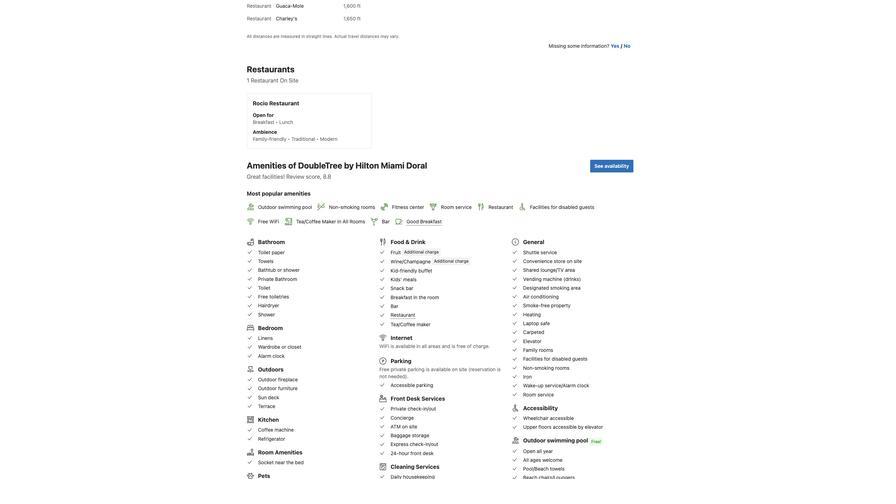 Task type: locate. For each thing, give the bounding box(es) containing it.
alarm clock
[[258, 353, 285, 359]]

1 vertical spatial non-
[[523, 365, 535, 371]]

on inside 'free private parking is available on site (reservation is not needed).'
[[452, 366, 458, 372]]

rooms
[[350, 219, 365, 225]]

1 vertical spatial pool
[[577, 438, 588, 444]]

bathroom
[[258, 239, 285, 245], [275, 276, 297, 282]]

swimming down upper floors accessible by elevator
[[547, 438, 575, 444]]

0 vertical spatial non-
[[329, 204, 341, 210]]

0 horizontal spatial the
[[287, 460, 294, 466]]

express
[[391, 442, 409, 448]]

kitchen
[[258, 417, 279, 423]]

clock right service/alarm
[[577, 383, 590, 389]]

• left traditional
[[288, 136, 290, 142]]

0 vertical spatial all
[[247, 34, 252, 39]]

services down desk
[[416, 464, 440, 470]]

free inside 'free private parking is available on site (reservation is not needed).'
[[380, 366, 390, 372]]

open inside "open for breakfast • lunch"
[[253, 112, 266, 118]]

non-
[[329, 204, 341, 210], [523, 365, 535, 371]]

breakfast inside "open for breakfast • lunch"
[[253, 119, 274, 125]]

distances left the are
[[253, 34, 272, 39]]

breakfast up ambience
[[253, 119, 274, 125]]

1 vertical spatial on
[[452, 366, 458, 372]]

distances left may
[[360, 34, 380, 39]]

free down conditioning
[[541, 303, 550, 309]]

1 vertical spatial additional
[[434, 259, 454, 264]]

0 vertical spatial room
[[441, 204, 454, 210]]

friendly up meals
[[400, 268, 417, 274]]

0 horizontal spatial by
[[344, 161, 354, 170]]

24-
[[391, 451, 399, 457]]

1 horizontal spatial all
[[537, 448, 542, 454]]

area up (drinks)
[[565, 267, 575, 273]]

needed).
[[388, 374, 409, 380]]

accessible down wheelchair accessible
[[553, 424, 577, 430]]

friendly down ambience
[[270, 136, 287, 142]]

paper
[[272, 249, 285, 255]]

check- up front at bottom
[[410, 442, 426, 448]]

0 vertical spatial open
[[253, 112, 266, 118]]

front
[[411, 451, 422, 457]]

2 horizontal spatial breakfast
[[420, 219, 442, 225]]

straight
[[306, 34, 322, 39]]

parking
[[408, 366, 425, 372], [417, 382, 434, 388]]

wifi up not
[[380, 343, 389, 349]]

private up the concierge
[[391, 406, 407, 412]]

1 horizontal spatial by
[[578, 424, 584, 430]]

in right maker
[[338, 219, 342, 225]]

area down (drinks)
[[571, 285, 581, 291]]

traditional
[[292, 136, 315, 142]]

all left areas
[[422, 343, 427, 349]]

bar
[[382, 219, 390, 225], [391, 303, 399, 309]]

charge inside fruit additional charge
[[425, 250, 439, 255]]

0 vertical spatial site
[[574, 258, 582, 264]]

toilet up 'free toiletries'
[[258, 285, 270, 291]]

on left (reservation
[[452, 366, 458, 372]]

available down internet
[[396, 343, 415, 349]]

2 vertical spatial free
[[380, 366, 390, 372]]

pool left free!
[[577, 438, 588, 444]]

toilet for toilet
[[258, 285, 270, 291]]

is down internet
[[391, 343, 394, 349]]

rooms up "rooms" in the top of the page
[[361, 204, 375, 210]]

0 vertical spatial ft
[[357, 3, 361, 9]]

by left hilton in the left top of the page
[[344, 161, 354, 170]]

yes button
[[611, 42, 620, 49]]

1 vertical spatial wifi
[[380, 343, 389, 349]]

0 vertical spatial friendly
[[270, 136, 287, 142]]

0 horizontal spatial non-smoking rooms
[[329, 204, 375, 210]]

• inside "open for breakfast • lunch"
[[276, 119, 278, 125]]

socket near the bed
[[258, 460, 304, 466]]

0 horizontal spatial additional
[[404, 250, 424, 255]]

outdoor swimming pool down most popular amenities
[[258, 204, 312, 210]]

vary.
[[390, 34, 400, 39]]

additional down fruit additional charge
[[434, 259, 454, 264]]

1 vertical spatial check-
[[410, 442, 426, 448]]

tea/coffee maker
[[391, 322, 431, 327]]

2 toilet from the top
[[258, 285, 270, 291]]

additional up the wine/champagne
[[404, 250, 424, 255]]

0 horizontal spatial free
[[457, 343, 466, 349]]

2 distances from the left
[[360, 34, 380, 39]]

iron
[[523, 374, 532, 380]]

0 vertical spatial outdoor swimming pool
[[258, 204, 312, 210]]

accessible
[[550, 415, 574, 421], [553, 424, 577, 430]]

2 vertical spatial on
[[402, 424, 408, 430]]

property
[[551, 303, 571, 309]]

site inside 'free private parking is available on site (reservation is not needed).'
[[459, 366, 467, 372]]

available inside 'free private parking is available on site (reservation is not needed).'
[[431, 366, 451, 372]]

site left (reservation
[[459, 366, 467, 372]]

tea/coffee up internet
[[391, 322, 415, 327]]

guests
[[579, 204, 595, 210], [573, 356, 588, 362]]

bed
[[295, 460, 304, 466]]

wheelchair accessible
[[523, 415, 574, 421]]

fruit additional charge
[[391, 249, 439, 255]]

on
[[280, 77, 287, 84]]

pool/beach towels
[[523, 466, 565, 472]]

mole
[[293, 3, 304, 9]]

1 horizontal spatial outdoor swimming pool
[[523, 438, 588, 444]]

charge.
[[473, 343, 490, 349]]

smoking up "rooms" in the top of the page
[[341, 204, 360, 210]]

bar down snack
[[391, 303, 399, 309]]

• left modern
[[317, 136, 319, 142]]

availability
[[605, 163, 629, 169]]

the for bed
[[287, 460, 294, 466]]

8.8
[[323, 174, 331, 180]]

non-smoking rooms up "rooms" in the top of the page
[[329, 204, 375, 210]]

0 horizontal spatial for
[[267, 112, 274, 118]]

accessible
[[391, 382, 415, 388]]

1 vertical spatial free
[[258, 294, 268, 300]]

of up review
[[288, 161, 296, 170]]

all
[[422, 343, 427, 349], [537, 448, 542, 454]]

bedroom
[[258, 325, 283, 331]]

is up the accessible parking
[[426, 366, 430, 372]]

is right (reservation
[[497, 366, 501, 372]]

all left ages
[[523, 457, 529, 463]]

check- for express
[[410, 442, 426, 448]]

1 vertical spatial tea/coffee
[[391, 322, 415, 327]]

smoking up up at the bottom right of the page
[[535, 365, 554, 371]]

charge inside wine/champagne additional charge
[[455, 259, 469, 264]]

0 horizontal spatial •
[[276, 119, 278, 125]]

non-smoking rooms
[[329, 204, 375, 210], [523, 365, 570, 371]]

available down the and
[[431, 366, 451, 372]]

smoking down vending machine (drinks)
[[551, 285, 570, 291]]

pool
[[302, 204, 312, 210], [577, 438, 588, 444]]

accessible up upper floors accessible by elevator
[[550, 415, 574, 421]]

1 horizontal spatial machine
[[543, 276, 562, 282]]

non- up tea/coffee maker in all rooms
[[329, 204, 341, 210]]

1 vertical spatial service
[[541, 249, 557, 255]]

on right atm
[[402, 424, 408, 430]]

1 horizontal spatial •
[[288, 136, 290, 142]]

ft right 1,650
[[357, 15, 361, 21]]

for inside "open for breakfast • lunch"
[[267, 112, 274, 118]]

parking up front desk services
[[417, 382, 434, 388]]

ft right 1,600
[[357, 3, 361, 9]]

by
[[344, 161, 354, 170], [578, 424, 584, 430]]

area for designated smoking area
[[571, 285, 581, 291]]

machine down lounge/tv
[[543, 276, 562, 282]]

some
[[568, 43, 580, 49]]

of left the "charge."
[[467, 343, 472, 349]]

2 horizontal spatial on
[[567, 258, 573, 264]]

1 vertical spatial ft
[[357, 15, 361, 21]]

1 vertical spatial breakfast
[[420, 219, 442, 225]]

amenities inside amenities of doubletree by hilton miami doral great facilities! review score, 8.8
[[247, 161, 287, 170]]

parking up the accessible parking
[[408, 366, 425, 372]]

2 vertical spatial room
[[258, 449, 274, 456]]

0 horizontal spatial non-
[[329, 204, 341, 210]]

0 horizontal spatial all
[[247, 34, 252, 39]]

area for shared lounge/tv area
[[565, 267, 575, 273]]

• for traditional
[[288, 136, 290, 142]]

1 vertical spatial clock
[[577, 383, 590, 389]]

bathtub
[[258, 267, 276, 273]]

•
[[276, 119, 278, 125], [288, 136, 290, 142], [317, 136, 319, 142]]

site
[[289, 77, 299, 84]]

all left year
[[537, 448, 542, 454]]

in/out up desk
[[426, 442, 439, 448]]

1 horizontal spatial room
[[441, 204, 454, 210]]

snack bar
[[391, 286, 414, 291]]

free up 'hairdryer'
[[258, 294, 268, 300]]

see availability button
[[591, 160, 634, 172]]

by inside amenities of doubletree by hilton miami doral great facilities! review score, 8.8
[[344, 161, 354, 170]]

restaurant
[[247, 3, 272, 9], [247, 15, 272, 21], [251, 77, 279, 84], [269, 100, 299, 106], [489, 204, 513, 210], [391, 312, 415, 318]]

1 toilet from the top
[[258, 249, 270, 255]]

friendly
[[270, 136, 287, 142], [400, 268, 417, 274]]

the left room
[[419, 294, 426, 300]]

the left bed
[[287, 460, 294, 466]]

alarm
[[258, 353, 271, 359]]

0 horizontal spatial machine
[[275, 427, 294, 433]]

restaurants
[[247, 64, 295, 74]]

site
[[574, 258, 582, 264], [459, 366, 467, 372], [409, 424, 417, 430]]

1 horizontal spatial bar
[[391, 303, 399, 309]]

check- for private
[[408, 406, 424, 412]]

0 vertical spatial breakfast
[[253, 119, 274, 125]]

non-smoking rooms up up at the bottom right of the page
[[523, 365, 570, 371]]

swimming down amenities
[[278, 204, 301, 210]]

non- up iron
[[523, 365, 535, 371]]

1 vertical spatial area
[[571, 285, 581, 291]]

all left the are
[[247, 34, 252, 39]]

room down wake-
[[523, 392, 537, 398]]

convenience store on site
[[523, 258, 582, 264]]

missing some information? yes / no
[[549, 43, 631, 49]]

breakfast down snack bar
[[391, 294, 412, 300]]

1 horizontal spatial additional
[[434, 259, 454, 264]]

or for bathtub
[[277, 267, 282, 273]]

for
[[267, 112, 274, 118], [551, 204, 558, 210], [544, 356, 551, 362]]

0 vertical spatial parking
[[408, 366, 425, 372]]

1 horizontal spatial open
[[523, 448, 536, 454]]

wifi down popular
[[270, 219, 279, 225]]

shower
[[283, 267, 300, 273]]

2 horizontal spatial for
[[551, 204, 558, 210]]

breakfast right good
[[420, 219, 442, 225]]

1 vertical spatial room service
[[523, 392, 554, 398]]

free up not
[[380, 366, 390, 372]]

welcome
[[543, 457, 563, 463]]

1 vertical spatial or
[[282, 344, 286, 350]]

0 horizontal spatial all
[[422, 343, 427, 349]]

1 horizontal spatial on
[[452, 366, 458, 372]]

2 ft from the top
[[357, 15, 361, 21]]

facilities for disabled guests
[[530, 204, 595, 210], [523, 356, 588, 362]]

rooms right family
[[539, 347, 553, 353]]

0 horizontal spatial wifi
[[270, 219, 279, 225]]

0 vertical spatial room service
[[441, 204, 472, 210]]

0 vertical spatial check-
[[408, 406, 424, 412]]

free right the and
[[457, 343, 466, 349]]

free for free private parking is available on site (reservation is not needed).
[[380, 366, 390, 372]]

toilet up the towels
[[258, 249, 270, 255]]

additional for wine/champagne
[[434, 259, 454, 264]]

in/out down front desk services
[[424, 406, 436, 412]]

0 horizontal spatial charge
[[425, 250, 439, 255]]

baggage
[[391, 433, 411, 439]]

1 vertical spatial the
[[287, 460, 294, 466]]

open down rocio
[[253, 112, 266, 118]]

1 horizontal spatial clock
[[577, 383, 590, 389]]

1 horizontal spatial breakfast
[[391, 294, 412, 300]]

food
[[391, 239, 404, 245]]

1 horizontal spatial non-smoking rooms
[[523, 365, 570, 371]]

or left closet
[[282, 344, 286, 350]]

amenities
[[247, 161, 287, 170], [275, 449, 303, 456]]

maker
[[322, 219, 336, 225]]

1 vertical spatial outdoor swimming pool
[[523, 438, 588, 444]]

services right desk
[[422, 396, 445, 402]]

amenities up socket near the bed
[[275, 449, 303, 456]]

is right the and
[[452, 343, 456, 349]]

• for lunch
[[276, 119, 278, 125]]

parking inside 'free private parking is available on site (reservation is not needed).'
[[408, 366, 425, 372]]

rooms
[[361, 204, 375, 210], [539, 347, 553, 353], [556, 365, 570, 371]]

vending
[[523, 276, 542, 282]]

outdoor
[[258, 204, 277, 210], [258, 377, 277, 383], [258, 386, 277, 392], [523, 438, 546, 444]]

ambience family-friendly • traditional • modern
[[253, 129, 338, 142]]

sun deck
[[258, 395, 279, 401]]

0 vertical spatial by
[[344, 161, 354, 170]]

outdoor down outdoors
[[258, 377, 277, 383]]

linens
[[258, 335, 273, 341]]

by left elevator in the right bottom of the page
[[578, 424, 584, 430]]

room up socket
[[258, 449, 274, 456]]

0 vertical spatial of
[[288, 161, 296, 170]]

2 vertical spatial site
[[409, 424, 417, 430]]

on right store
[[567, 258, 573, 264]]

bathroom down shower
[[275, 276, 297, 282]]

all for all ages welcome
[[523, 457, 529, 463]]

2 horizontal spatial all
[[523, 457, 529, 463]]

1 vertical spatial charge
[[455, 259, 469, 264]]

1 vertical spatial all
[[537, 448, 542, 454]]

amenities up facilities! at top left
[[247, 161, 287, 170]]

no button
[[624, 42, 631, 49]]

accessibility
[[523, 405, 558, 411]]

1 horizontal spatial for
[[544, 356, 551, 362]]

restaurant inside restaurants 1 restaurant on site
[[251, 77, 279, 84]]

open up ages
[[523, 448, 536, 454]]

tea/coffee for tea/coffee maker
[[391, 322, 415, 327]]

conditioning
[[531, 294, 559, 300]]

0 vertical spatial rooms
[[361, 204, 375, 210]]

great
[[247, 174, 261, 180]]

0 vertical spatial machine
[[543, 276, 562, 282]]

all
[[247, 34, 252, 39], [343, 219, 348, 225], [523, 457, 529, 463]]

ft for 1,600 ft
[[357, 3, 361, 9]]

rooms up service/alarm
[[556, 365, 570, 371]]

0 horizontal spatial breakfast
[[253, 119, 274, 125]]

internet
[[391, 335, 413, 341]]

in left straight
[[302, 34, 305, 39]]

• left lunch
[[276, 119, 278, 125]]

additional inside fruit additional charge
[[404, 250, 424, 255]]

1 vertical spatial disabled
[[552, 356, 571, 362]]

bathroom up toilet paper
[[258, 239, 285, 245]]

room up good breakfast
[[441, 204, 454, 210]]

clock down wardrobe or closet
[[273, 353, 285, 359]]

additional inside wine/champagne additional charge
[[434, 259, 454, 264]]

1 horizontal spatial charge
[[455, 259, 469, 264]]

room service
[[441, 204, 472, 210], [523, 392, 554, 398]]

private for private check-in/out
[[391, 406, 407, 412]]

bar left good
[[382, 219, 390, 225]]

1 vertical spatial private
[[391, 406, 407, 412]]

1 ft from the top
[[357, 3, 361, 9]]

general
[[523, 239, 545, 245]]

cleaning services
[[391, 464, 440, 470]]

1 vertical spatial accessible
[[553, 424, 577, 430]]

available
[[396, 343, 415, 349], [431, 366, 451, 372]]

private down bathtub
[[258, 276, 274, 282]]

check- down desk
[[408, 406, 424, 412]]

0 vertical spatial additional
[[404, 250, 424, 255]]

tea/coffee left maker
[[296, 219, 321, 225]]

site up 'baggage storage'
[[409, 424, 417, 430]]

0 horizontal spatial private
[[258, 276, 274, 282]]

outdoor swimming pool
[[258, 204, 312, 210], [523, 438, 588, 444]]

machine up refrigerator in the left bottom of the page
[[275, 427, 294, 433]]

24-hour front desk
[[391, 451, 434, 457]]

site right store
[[574, 258, 582, 264]]

outdoor swimming pool up year
[[523, 438, 588, 444]]

breakfast in the room
[[391, 294, 439, 300]]

desk
[[407, 396, 420, 402]]

front
[[391, 396, 405, 402]]

0 vertical spatial tea/coffee
[[296, 219, 321, 225]]

0 vertical spatial the
[[419, 294, 426, 300]]

or up private bathroom
[[277, 267, 282, 273]]



Task type: vqa. For each thing, say whether or not it's contained in the screenshot.
PRIVATE CHECK-IN/OUT
yes



Task type: describe. For each thing, give the bounding box(es) containing it.
all distances are measured in straight lines. actual travel distances may vary.
[[247, 34, 400, 39]]

most
[[247, 190, 261, 197]]

0 vertical spatial on
[[567, 258, 573, 264]]

storage
[[412, 433, 430, 439]]

1 vertical spatial for
[[551, 204, 558, 210]]

2 horizontal spatial site
[[574, 258, 582, 264]]

score,
[[306, 174, 322, 180]]

in left areas
[[417, 343, 421, 349]]

tea/coffee maker in all rooms
[[296, 219, 365, 225]]

carpeted
[[523, 330, 545, 335]]

outdoor up open all year
[[523, 438, 546, 444]]

or for wardrobe
[[282, 344, 286, 350]]

lunch
[[279, 119, 293, 125]]

1 horizontal spatial room service
[[523, 392, 554, 398]]

charge for wine/champagne
[[455, 259, 469, 264]]

private for private bathroom
[[258, 276, 274, 282]]

doubletree
[[298, 161, 343, 170]]

in/out for private check-in/out
[[424, 406, 436, 412]]

machine for vending
[[543, 276, 562, 282]]

outdoor up sun deck
[[258, 386, 277, 392]]

front desk services
[[391, 396, 445, 402]]

free!
[[592, 439, 602, 445]]

toilet for toilet paper
[[258, 249, 270, 255]]

1 distances from the left
[[253, 34, 272, 39]]

1 vertical spatial non-smoking rooms
[[523, 365, 570, 371]]

free wifi
[[258, 219, 279, 225]]

1 vertical spatial facilities
[[523, 356, 543, 362]]

family rooms
[[523, 347, 553, 353]]

drink
[[411, 239, 426, 245]]

0 horizontal spatial room
[[258, 449, 274, 456]]

vending machine (drinks)
[[523, 276, 581, 282]]

yes
[[611, 43, 620, 49]]

towels
[[258, 258, 274, 264]]

snack
[[391, 286, 405, 291]]

concierge
[[391, 415, 414, 421]]

2 horizontal spatial room
[[523, 392, 537, 398]]

0 vertical spatial wifi
[[270, 219, 279, 225]]

1 horizontal spatial rooms
[[539, 347, 553, 353]]

2 horizontal spatial rooms
[[556, 365, 570, 371]]

outdoors
[[258, 367, 284, 373]]

coffee machine
[[258, 427, 294, 433]]

deck
[[268, 395, 279, 401]]

(reservation
[[469, 366, 496, 372]]

kid-friendly buffet
[[391, 268, 432, 274]]

air
[[523, 294, 530, 300]]

refrigerator
[[258, 436, 285, 442]]

0 horizontal spatial site
[[409, 424, 417, 430]]

0 horizontal spatial on
[[402, 424, 408, 430]]

closet
[[288, 344, 301, 350]]

kid-
[[391, 268, 400, 274]]

private check-in/out
[[391, 406, 436, 412]]

family-
[[253, 136, 270, 142]]

kids'
[[391, 277, 402, 283]]

friendly inside 'ambience family-friendly • traditional • modern'
[[270, 136, 287, 142]]

terrace
[[258, 404, 275, 410]]

amenities
[[284, 190, 311, 197]]

designated smoking area
[[523, 285, 581, 291]]

1,650
[[344, 15, 356, 21]]

accessible parking
[[391, 382, 434, 388]]

charge for fruit
[[425, 250, 439, 255]]

0 horizontal spatial bar
[[382, 219, 390, 225]]

(drinks)
[[564, 276, 581, 282]]

/
[[621, 43, 623, 49]]

miami
[[381, 161, 405, 170]]

1 vertical spatial guests
[[573, 356, 588, 362]]

safe
[[541, 321, 550, 327]]

additional for fruit
[[404, 250, 424, 255]]

wheelchair
[[523, 415, 549, 421]]

atm on site
[[391, 424, 417, 430]]

0 vertical spatial disabled
[[559, 204, 578, 210]]

1 vertical spatial bathroom
[[275, 276, 297, 282]]

0 vertical spatial facilities
[[530, 204, 550, 210]]

store
[[554, 258, 566, 264]]

0 vertical spatial guests
[[579, 204, 595, 210]]

1 vertical spatial facilities for disabled guests
[[523, 356, 588, 362]]

0 horizontal spatial room service
[[441, 204, 472, 210]]

0 vertical spatial services
[[422, 396, 445, 402]]

furniture
[[278, 386, 298, 392]]

1 vertical spatial amenities
[[275, 449, 303, 456]]

wine/champagne additional charge
[[391, 259, 469, 265]]

actual
[[334, 34, 347, 39]]

1 vertical spatial parking
[[417, 382, 434, 388]]

2 vertical spatial smoking
[[535, 365, 554, 371]]

1 vertical spatial services
[[416, 464, 440, 470]]

up
[[538, 383, 544, 389]]

socket
[[258, 460, 274, 466]]

in left room
[[414, 294, 418, 300]]

tea/coffee for tea/coffee maker in all rooms
[[296, 219, 321, 225]]

outdoor fireplace
[[258, 377, 298, 383]]

smoke-
[[523, 303, 541, 309]]

1 horizontal spatial all
[[343, 219, 348, 225]]

in/out for express check-in/out
[[426, 442, 439, 448]]

smoke-free property
[[523, 303, 571, 309]]

1 horizontal spatial wifi
[[380, 343, 389, 349]]

1 horizontal spatial non-
[[523, 365, 535, 371]]

free for free toiletries
[[258, 294, 268, 300]]

0 vertical spatial clock
[[273, 353, 285, 359]]

1 vertical spatial free
[[457, 343, 466, 349]]

family
[[523, 347, 538, 353]]

bar
[[406, 286, 414, 291]]

0 vertical spatial accessible
[[550, 415, 574, 421]]

air conditioning
[[523, 294, 559, 300]]

outdoor down popular
[[258, 204, 277, 210]]

fitness center
[[392, 204, 424, 210]]

wake-
[[523, 383, 538, 389]]

and
[[442, 343, 451, 349]]

rocio restaurant
[[253, 100, 299, 106]]

1 horizontal spatial friendly
[[400, 268, 417, 274]]

laptop
[[523, 321, 539, 327]]

service/alarm
[[545, 383, 576, 389]]

no
[[624, 43, 631, 49]]

measured
[[281, 34, 301, 39]]

0 horizontal spatial swimming
[[278, 204, 301, 210]]

hilton
[[356, 161, 379, 170]]

0 horizontal spatial rooms
[[361, 204, 375, 210]]

0 horizontal spatial pool
[[302, 204, 312, 210]]

0 vertical spatial available
[[396, 343, 415, 349]]

by for hilton
[[344, 161, 354, 170]]

fruit
[[391, 249, 401, 255]]

of inside amenities of doubletree by hilton miami doral great facilities! review score, 8.8
[[288, 161, 296, 170]]

free for free wifi
[[258, 219, 268, 225]]

hour
[[399, 451, 409, 457]]

may
[[381, 34, 389, 39]]

ft for 1,650 ft
[[357, 15, 361, 21]]

machine for coffee
[[275, 427, 294, 433]]

open for open for breakfast • lunch
[[253, 112, 266, 118]]

near
[[275, 460, 285, 466]]

2 horizontal spatial •
[[317, 136, 319, 142]]

wifi is available in all areas and is free of charge.
[[380, 343, 490, 349]]

1 horizontal spatial swimming
[[547, 438, 575, 444]]

restaurants 1 restaurant on site
[[247, 64, 299, 84]]

facilities!
[[262, 174, 285, 180]]

0 vertical spatial bathroom
[[258, 239, 285, 245]]

modern
[[320, 136, 338, 142]]

1,600 ft
[[344, 3, 361, 9]]

2 vertical spatial service
[[538, 392, 554, 398]]

wine/champagne
[[391, 259, 431, 265]]

ambience
[[253, 129, 277, 135]]

charley's
[[276, 15, 297, 21]]

open for open all year
[[523, 448, 536, 454]]

0 vertical spatial facilities for disabled guests
[[530, 204, 595, 210]]

1 vertical spatial smoking
[[551, 285, 570, 291]]

the for room
[[419, 294, 426, 300]]

shuttle
[[523, 249, 540, 255]]

desk
[[423, 451, 434, 457]]

0 vertical spatial smoking
[[341, 204, 360, 210]]

1 horizontal spatial of
[[467, 343, 472, 349]]

all ages welcome
[[523, 457, 563, 463]]

see availability
[[595, 163, 629, 169]]

by for elevator
[[578, 424, 584, 430]]

all for all distances are measured in straight lines. actual travel distances may vary.
[[247, 34, 252, 39]]

fitness
[[392, 204, 408, 210]]

1 horizontal spatial free
[[541, 303, 550, 309]]

0 vertical spatial service
[[456, 204, 472, 210]]



